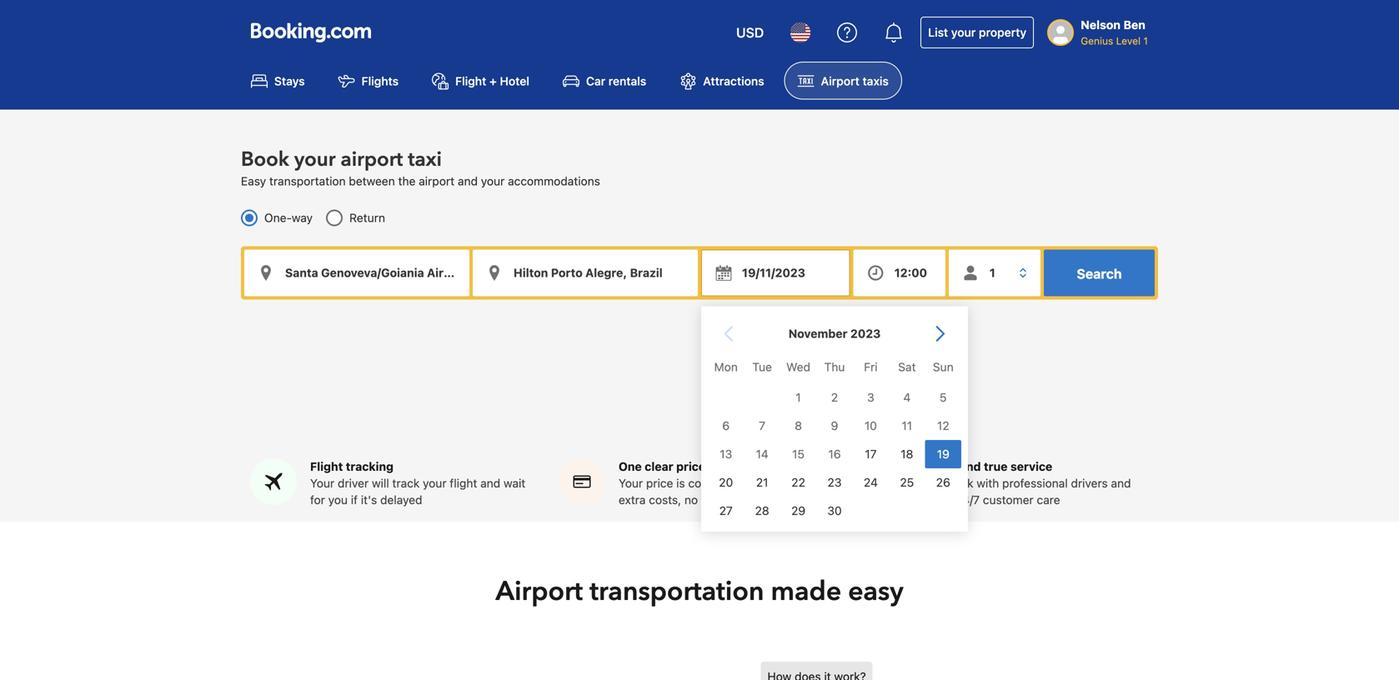 Task type: locate. For each thing, give the bounding box(es) containing it.
the
[[398, 174, 416, 188]]

your
[[310, 477, 335, 490], [619, 477, 643, 490]]

1
[[1144, 35, 1149, 47], [796, 391, 801, 404]]

27
[[720, 504, 733, 518]]

10
[[865, 419, 877, 433]]

november
[[789, 327, 848, 341]]

1 vertical spatial airport
[[419, 174, 455, 188]]

one-way
[[264, 211, 313, 225]]

rentals
[[609, 74, 647, 88]]

we
[[928, 477, 945, 490]]

0 vertical spatial no
[[802, 477, 816, 490]]

0 horizontal spatial no
[[685, 493, 698, 507]]

hotel
[[500, 74, 530, 88]]

airport taxis
[[821, 74, 889, 88]]

0 horizontal spatial your
[[310, 477, 335, 490]]

1 vertical spatial 1
[[796, 391, 801, 404]]

0 vertical spatial flight
[[455, 74, 486, 88]]

will
[[372, 477, 389, 490]]

6
[[723, 419, 730, 433]]

price down clear
[[646, 477, 673, 490]]

no right '–'
[[802, 477, 816, 490]]

transportation
[[269, 174, 346, 188], [590, 574, 764, 610]]

no down is
[[685, 493, 698, 507]]

flight for flight tracking your driver will track your flight and wait for you if it's delayed
[[310, 460, 343, 474]]

drivers
[[1071, 477, 1108, 490]]

20 button
[[708, 469, 744, 497]]

your up for at the bottom
[[310, 477, 335, 490]]

front
[[763, 477, 789, 490]]

list
[[929, 25, 949, 39]]

1 horizontal spatial flight
[[455, 74, 486, 88]]

your right list
[[952, 25, 976, 39]]

and up the work
[[960, 460, 981, 474]]

flight + hotel
[[455, 74, 530, 88]]

2 your from the left
[[619, 477, 643, 490]]

27 button
[[708, 497, 744, 525]]

Enter destination text field
[[473, 250, 698, 296]]

and left the wait
[[481, 477, 501, 490]]

1 horizontal spatial airport
[[419, 174, 455, 188]]

and inside flight tracking your driver will track your flight and wait for you if it's delayed
[[481, 477, 501, 490]]

1 vertical spatial airport
[[496, 574, 583, 610]]

0 vertical spatial airport
[[821, 74, 860, 88]]

29 button
[[781, 497, 817, 525]]

1 horizontal spatial airport
[[821, 74, 860, 88]]

28
[[755, 504, 770, 518]]

30 button
[[817, 497, 853, 525]]

price up is
[[676, 460, 706, 474]]

airport transportation made easy
[[496, 574, 904, 610]]

stays link
[[238, 62, 318, 100]]

1 vertical spatial flight
[[310, 460, 343, 474]]

your down one
[[619, 477, 643, 490]]

7
[[759, 419, 766, 433]]

attractions
[[703, 74, 765, 88]]

confirmed
[[689, 477, 743, 490]]

and right the the
[[458, 174, 478, 188]]

25
[[900, 476, 914, 490]]

flight left "+"
[[455, 74, 486, 88]]

tried
[[928, 460, 957, 474]]

level
[[1117, 35, 1141, 47]]

2023
[[851, 327, 881, 341]]

book
[[241, 146, 289, 173]]

flight tracking your driver will track your flight and wait for you if it's delayed
[[310, 460, 526, 507]]

flights
[[362, 74, 399, 88]]

fri
[[864, 360, 878, 374]]

29
[[792, 504, 806, 518]]

sun
[[933, 360, 954, 374]]

2
[[831, 391, 838, 404]]

11
[[902, 419, 913, 433]]

one clear price your price is confirmed up front – no extra costs, no cash required
[[619, 460, 816, 507]]

customer
[[983, 493, 1034, 507]]

between
[[349, 174, 395, 188]]

1 horizontal spatial price
[[676, 460, 706, 474]]

your left accommodations
[[481, 174, 505, 188]]

0 horizontal spatial 1
[[796, 391, 801, 404]]

19/11/2023 button
[[701, 250, 851, 296]]

1 up 8
[[796, 391, 801, 404]]

26 button
[[925, 469, 962, 497]]

flight inside flight tracking your driver will track your flight and wait for you if it's delayed
[[310, 460, 343, 474]]

19 button
[[925, 440, 962, 469]]

26
[[936, 476, 951, 490]]

one
[[619, 460, 642, 474]]

1 horizontal spatial your
[[619, 477, 643, 490]]

0 vertical spatial transportation
[[269, 174, 346, 188]]

attractions link
[[667, 62, 778, 100]]

price
[[676, 460, 706, 474], [646, 477, 673, 490]]

0 vertical spatial 1
[[1144, 35, 1149, 47]]

flight up driver
[[310, 460, 343, 474]]

0 horizontal spatial flight
[[310, 460, 343, 474]]

1 horizontal spatial transportation
[[590, 574, 764, 610]]

4
[[904, 391, 911, 404]]

1 right level
[[1144, 35, 1149, 47]]

work
[[948, 477, 974, 490]]

airport up between
[[341, 146, 403, 173]]

1 horizontal spatial no
[[802, 477, 816, 490]]

accommodations
[[508, 174, 600, 188]]

tried and true service we work with professional drivers and have 24/7 customer care
[[928, 460, 1131, 507]]

0 vertical spatial airport
[[341, 146, 403, 173]]

0 horizontal spatial airport
[[496, 574, 583, 610]]

8
[[795, 419, 802, 433]]

it's
[[361, 493, 377, 507]]

flight
[[455, 74, 486, 88], [310, 460, 343, 474]]

0 horizontal spatial transportation
[[269, 174, 346, 188]]

1 your from the left
[[310, 477, 335, 490]]

1 vertical spatial price
[[646, 477, 673, 490]]

cash
[[701, 493, 727, 507]]

5
[[940, 391, 947, 404]]

your
[[952, 25, 976, 39], [294, 146, 336, 173], [481, 174, 505, 188], [423, 477, 447, 490]]

your inside flight tracking your driver will track your flight and wait for you if it's delayed
[[423, 477, 447, 490]]

1 horizontal spatial 1
[[1144, 35, 1149, 47]]

and
[[458, 174, 478, 188], [960, 460, 981, 474], [481, 477, 501, 490], [1111, 477, 1131, 490]]

24/7
[[956, 493, 980, 507]]

airport down taxi
[[419, 174, 455, 188]]

17 button
[[853, 440, 889, 469]]

1 vertical spatial no
[[685, 493, 698, 507]]

14
[[756, 447, 769, 461]]

1 vertical spatial transportation
[[590, 574, 764, 610]]

your right track
[[423, 477, 447, 490]]



Task type: vqa. For each thing, say whether or not it's contained in the screenshot.
Starting in Starting from $93
no



Task type: describe. For each thing, give the bounding box(es) containing it.
17
[[865, 447, 877, 461]]

airport taxis link
[[785, 62, 902, 100]]

property
[[979, 25, 1027, 39]]

18
[[901, 447, 914, 461]]

nelson ben genius level 1
[[1081, 18, 1149, 47]]

23
[[828, 476, 842, 490]]

one-
[[264, 211, 292, 225]]

and inside book your airport taxi easy transportation between the airport and your accommodations
[[458, 174, 478, 188]]

service
[[1011, 460, 1053, 474]]

15
[[793, 447, 805, 461]]

if
[[351, 493, 358, 507]]

30
[[828, 504, 842, 518]]

12:00
[[895, 266, 928, 280]]

list your property link
[[921, 17, 1034, 48]]

clear
[[645, 460, 674, 474]]

driver
[[338, 477, 369, 490]]

22
[[792, 476, 806, 490]]

+
[[490, 74, 497, 88]]

24 button
[[853, 469, 889, 497]]

20
[[719, 476, 733, 490]]

21
[[756, 476, 769, 490]]

thu
[[825, 360, 845, 374]]

12
[[937, 419, 950, 433]]

3
[[868, 391, 875, 404]]

airport for airport transportation made easy
[[496, 574, 583, 610]]

book your airport taxi easy transportation between the airport and your accommodations
[[241, 146, 600, 188]]

flight + hotel link
[[419, 62, 543, 100]]

mon
[[714, 360, 738, 374]]

0 horizontal spatial airport
[[341, 146, 403, 173]]

wait
[[504, 477, 526, 490]]

28 button
[[744, 497, 781, 525]]

1 inside nelson ben genius level 1
[[1144, 35, 1149, 47]]

0 horizontal spatial price
[[646, 477, 673, 490]]

0 vertical spatial price
[[676, 460, 706, 474]]

usd
[[737, 25, 764, 40]]

nelson
[[1081, 18, 1121, 32]]

19/11/2023
[[742, 266, 806, 280]]

your right book
[[294, 146, 336, 173]]

your inside flight tracking your driver will track your flight and wait for you if it's delayed
[[310, 477, 335, 490]]

return
[[350, 211, 385, 225]]

you
[[328, 493, 348, 507]]

way
[[292, 211, 313, 225]]

Enter pick-up location text field
[[244, 250, 470, 296]]

flight
[[450, 477, 477, 490]]

track
[[392, 477, 420, 490]]

booking.com online hotel reservations image
[[251, 23, 371, 43]]

24
[[864, 476, 878, 490]]

search button
[[1044, 250, 1155, 296]]

your inside one clear price your price is confirmed up front – no extra costs, no cash required
[[619, 477, 643, 490]]

true
[[984, 460, 1008, 474]]

booking airport taxi image
[[761, 662, 1111, 681]]

25 button
[[889, 469, 925, 497]]

car
[[586, 74, 606, 88]]

have
[[928, 493, 953, 507]]

23 button
[[817, 469, 853, 497]]

required
[[730, 493, 775, 507]]

easy
[[848, 574, 904, 610]]

professional
[[1003, 477, 1068, 490]]

taxi
[[408, 146, 442, 173]]

care
[[1037, 493, 1061, 507]]

taxis
[[863, 74, 889, 88]]

list your property
[[929, 25, 1027, 39]]

car rentals link
[[550, 62, 660, 100]]

genius
[[1081, 35, 1114, 47]]

sat
[[898, 360, 916, 374]]

delayed
[[380, 493, 422, 507]]

21 button
[[744, 469, 781, 497]]

22 button
[[781, 469, 817, 497]]

flights link
[[325, 62, 412, 100]]

19
[[937, 447, 950, 461]]

flight for flight + hotel
[[455, 74, 486, 88]]

costs,
[[649, 493, 682, 507]]

car rentals
[[586, 74, 647, 88]]

made
[[771, 574, 842, 610]]

18 button
[[889, 440, 925, 469]]

your inside 'link'
[[952, 25, 976, 39]]

easy
[[241, 174, 266, 188]]

airport for airport taxis
[[821, 74, 860, 88]]

extra
[[619, 493, 646, 507]]

12:00 button
[[854, 250, 946, 296]]

is
[[677, 477, 685, 490]]

9
[[831, 419, 839, 433]]

ben
[[1124, 18, 1146, 32]]

and right drivers
[[1111, 477, 1131, 490]]

transportation inside book your airport taxi easy transportation between the airport and your accommodations
[[269, 174, 346, 188]]

tue
[[753, 360, 772, 374]]

16
[[829, 447, 841, 461]]



